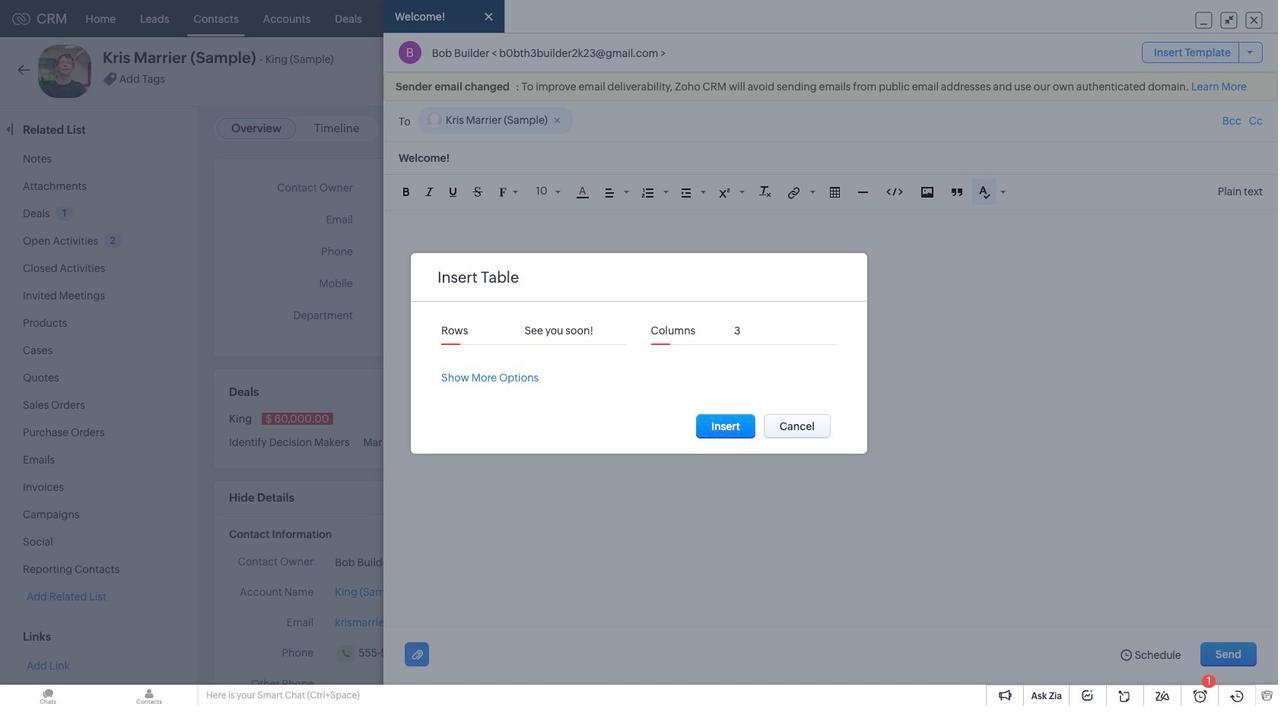 Task type: locate. For each thing, give the bounding box(es) containing it.
links image
[[788, 187, 800, 199]]

next record image
[[1244, 67, 1254, 76]]

contacts image
[[101, 686, 197, 707]]

Subject text field
[[383, 143, 1278, 174]]

1 to 20 text field
[[734, 317, 837, 345]]

logo image
[[12, 13, 30, 25]]

alignment image
[[605, 188, 614, 198]]

chats image
[[0, 686, 96, 707]]

create menu element
[[1010, 0, 1048, 37]]



Task type: vqa. For each thing, say whether or not it's contained in the screenshot.
SUBJECT text box on the top of the page
yes



Task type: describe. For each thing, give the bounding box(es) containing it.
indent image
[[681, 188, 691, 198]]

search image
[[1057, 12, 1070, 25]]

script image
[[719, 188, 729, 198]]

spell check image
[[979, 187, 990, 199]]

1 to 20 text field
[[525, 317, 627, 345]]

list image
[[642, 188, 653, 198]]

create menu image
[[1020, 10, 1039, 28]]

search element
[[1048, 0, 1079, 37]]



